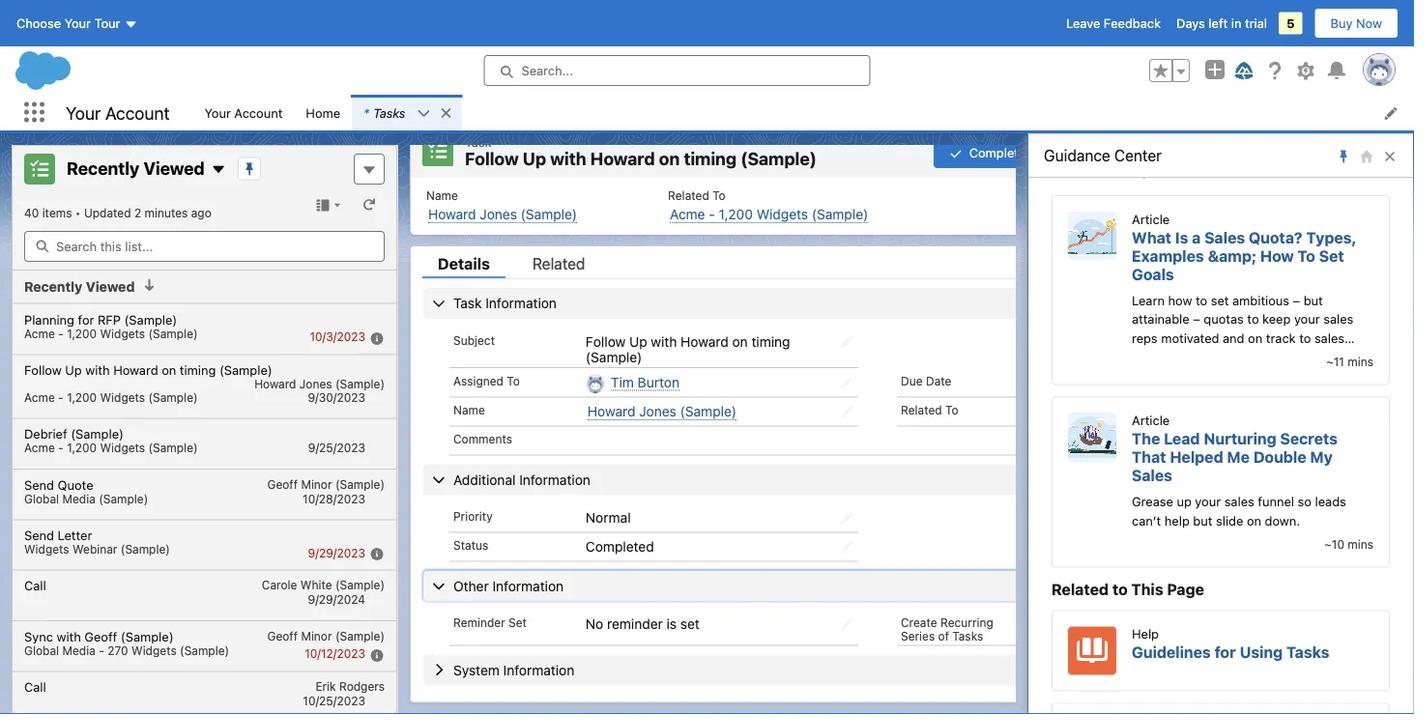 Task type: describe. For each thing, give the bounding box(es) containing it.
*
[[364, 105, 369, 120]]

set inside article what is a sales quota? types, examples &amp; how to set goals learn how to set ambitious – but attainable – quotas to keep your sales reps motivated and on track to sales targets. ~11 mins
[[1319, 247, 1344, 266]]

•
[[75, 206, 81, 219]]

information for additional information
[[519, 471, 591, 487]]

article what is a sales quota? types, examples &amp; how to set goals learn how to set ambitious – but attainable – quotas to keep your sales reps motivated and on track to sales targets. ~11 mins
[[1132, 212, 1374, 370]]

for inside select an item from this list to open it. list box
[[78, 312, 94, 326]]

can't
[[1132, 514, 1161, 529]]

choose
[[16, 16, 61, 30]]

helped
[[1170, 449, 1224, 467]]

~11
[[1327, 356, 1345, 370]]

- inside related to acme - 1,200 widgets (sample)
[[709, 206, 715, 222]]

search... button
[[484, 55, 871, 86]]

reminder
[[607, 616, 663, 632]]

recently viewed|tasks|list view element
[[12, 145, 397, 714]]

follow up with howard on timing (sample)
[[586, 333, 790, 365]]

carole
[[262, 578, 297, 592]]

double
[[1254, 449, 1307, 467]]

buy now button
[[1314, 8, 1399, 39]]

follow for follow up with howard on timing (sample) howard jones (sample)
[[24, 362, 62, 377]]

with right sync
[[57, 629, 81, 643]]

to for related to
[[946, 403, 959, 416]]

buy now
[[1331, 16, 1382, 30]]

due date
[[901, 374, 952, 387]]

0 horizontal spatial account
[[105, 102, 170, 123]]

0 horizontal spatial viewed
[[86, 279, 135, 295]]

0 horizontal spatial tasks
[[373, 105, 405, 120]]

page
[[1167, 581, 1205, 599]]

days
[[1177, 16, 1205, 30]]

sales inside article what is a sales quota? types, examples &amp; how to set goals learn how to set ambitious – but attainable – quotas to keep your sales reps motivated and on track to sales targets. ~11 mins
[[1205, 229, 1245, 247]]

your inside 'article the lead nurturing secrets that helped me double my sales grease up your sales funnel so leads can't help but slide on down.'
[[1195, 495, 1221, 510]]

your account link
[[193, 95, 294, 131]]

* tasks
[[364, 105, 405, 120]]

for inside "help guidelines for using tasks"
[[1215, 644, 1236, 662]]

acme - 1,200 widgets (sample) for for
[[24, 326, 198, 340]]

9/25/2023
[[308, 441, 365, 455]]

1 vertical spatial howard jones (sample) link
[[588, 403, 737, 420]]

1 vertical spatial recently
[[24, 279, 83, 295]]

guidelines
[[1132, 644, 1211, 662]]

learn
[[1132, 294, 1165, 308]]

related to acme - 1,200 widgets (sample)
[[668, 189, 868, 222]]

global for send
[[24, 492, 59, 505]]

on inside follow up with howard on timing (sample)
[[732, 333, 748, 349]]

salesblazer
[[1052, 164, 1129, 180]]

timing inside task follow up with howard on timing (sample)
[[684, 148, 737, 169]]

center
[[1115, 146, 1162, 165]]

10/28/2023
[[303, 492, 365, 505]]

1 vertical spatial completed
[[586, 538, 654, 554]]

follow for follow up with howard on timing (sample)
[[586, 333, 626, 349]]

1 vertical spatial sales
[[1315, 331, 1345, 346]]

- left rfp
[[58, 326, 64, 340]]

(sample) inside "howard jones (sample)" link
[[680, 403, 737, 419]]

related for related to
[[901, 403, 942, 416]]

&amp;
[[1208, 247, 1257, 266]]

information for other information
[[493, 577, 564, 593]]

reps
[[1132, 331, 1158, 346]]

1 horizontal spatial account
[[234, 105, 283, 120]]

quote
[[58, 477, 93, 492]]

your inside choose your tour dropdown button
[[64, 16, 91, 30]]

and
[[1223, 331, 1245, 346]]

send letter
[[24, 528, 92, 542]]

up for follow up with howard on timing (sample) howard jones (sample)
[[65, 362, 82, 377]]

10/12/2023
[[305, 647, 365, 661]]

acme up send quote
[[24, 441, 55, 455]]

tim
[[611, 374, 634, 390]]

acme inside related to acme - 1,200 widgets (sample)
[[670, 206, 705, 222]]

2 mins from the top
[[1348, 539, 1374, 552]]

the lead nurturing secrets that helped me double my sales link
[[1132, 430, 1338, 486]]

leave feedback
[[1066, 16, 1161, 30]]

send for send letter
[[24, 528, 54, 542]]

choose your tour
[[16, 16, 120, 30]]

me
[[1227, 449, 1250, 467]]

on inside task follow up with howard on timing (sample)
[[659, 148, 680, 169]]

slide
[[1216, 514, 1244, 529]]

(sample) inside task follow up with howard on timing (sample)
[[741, 148, 817, 169]]

on inside follow up with howard on timing (sample) howard jones (sample)
[[162, 362, 176, 377]]

details link
[[422, 254, 505, 278]]

types,
[[1306, 229, 1357, 247]]

widgets inside related to acme - 1,200 widgets (sample)
[[757, 206, 808, 222]]

related to
[[901, 403, 959, 416]]

0 horizontal spatial set
[[509, 616, 527, 629]]

leave
[[1066, 16, 1100, 30]]

additional
[[453, 471, 516, 487]]

geoff minor (sample) for sync with geoff (sample)
[[267, 629, 385, 642]]

quotas
[[1204, 312, 1244, 327]]

1 horizontal spatial text default image
[[211, 162, 226, 177]]

leads
[[1315, 495, 1347, 510]]

debrief (sample)
[[24, 427, 124, 441]]

media for quote
[[62, 492, 96, 505]]

what
[[1132, 229, 1172, 247]]

list item containing *
[[352, 95, 462, 131]]

comments
[[453, 432, 512, 445]]

to left this
[[1113, 581, 1128, 599]]

acme - 1,200 widgets (sample) for (sample)
[[24, 441, 198, 455]]

tim burton
[[611, 374, 680, 390]]

mins inside article what is a sales quota? types, examples &amp; how to set goals learn how to set ambitious – but attainable – quotas to keep your sales reps motivated and on track to sales targets. ~11 mins
[[1348, 356, 1374, 370]]

updated
[[84, 206, 131, 219]]

but inside article what is a sales quota? types, examples &amp; how to set goals learn how to set ambitious – but attainable – quotas to keep your sales reps motivated and on track to sales targets. ~11 mins
[[1304, 294, 1323, 308]]

reminder set
[[453, 616, 527, 629]]

related link
[[517, 254, 601, 278]]

name howard jones (sample)
[[426, 189, 577, 222]]

0 horizontal spatial set
[[680, 616, 700, 632]]

(sample) inside name howard jones (sample)
[[521, 206, 577, 222]]

burton
[[638, 374, 680, 390]]

minor for sync with geoff (sample)
[[301, 629, 332, 642]]

geoff minor (sample) for send quote
[[267, 477, 385, 491]]

in
[[1231, 16, 1242, 30]]

search...
[[522, 63, 573, 78]]

geoff for quote
[[267, 477, 298, 491]]

task for follow
[[465, 134, 492, 148]]

targets.
[[1132, 350, 1177, 365]]

your account inside your account link
[[204, 105, 283, 120]]

send quote
[[24, 477, 93, 492]]

9/29/2023
[[308, 546, 365, 559]]

examples
[[1132, 247, 1204, 266]]

jones inside follow up with howard on timing (sample) howard jones (sample)
[[300, 377, 332, 390]]

system information button
[[423, 654, 1332, 685]]

40
[[24, 206, 39, 219]]

help
[[1165, 514, 1190, 529]]

using
[[1240, 644, 1283, 662]]

information for task information
[[486, 295, 557, 311]]

planning for rfp (sample)
[[24, 312, 177, 326]]

funnel
[[1258, 495, 1295, 510]]

with inside follow up with howard on timing (sample)
[[651, 333, 677, 349]]

so
[[1298, 495, 1312, 510]]

0 vertical spatial viewed
[[144, 157, 205, 178]]

sync
[[24, 629, 53, 643]]

reminder
[[453, 616, 505, 629]]

leave feedback link
[[1066, 16, 1161, 30]]

(sample) inside related to acme - 1,200 widgets (sample)
[[812, 206, 868, 222]]

items
[[42, 206, 72, 219]]

ago
[[191, 206, 211, 219]]

0 vertical spatial recently
[[67, 157, 140, 178]]

0 horizontal spatial –
[[1193, 312, 1200, 327]]

call for erik rodgers
[[24, 680, 46, 694]]

none search field inside recently viewed|tasks|list view element
[[24, 231, 385, 262]]

assigned
[[453, 374, 504, 387]]

name for name
[[453, 403, 485, 416]]

howard inside "howard jones (sample)" link
[[588, 403, 636, 419]]

article the lead nurturing secrets that helped me double my sales grease up your sales funnel so leads can't help but slide on down.
[[1132, 414, 1347, 529]]

acme left rfp
[[24, 326, 55, 340]]



Task type: locate. For each thing, give the bounding box(es) containing it.
but right the ambitious
[[1304, 294, 1323, 308]]

to
[[713, 189, 726, 202], [1298, 247, 1316, 266], [507, 374, 520, 387], [946, 403, 959, 416]]

follow inside task follow up with howard on timing (sample)
[[465, 148, 519, 169]]

0 horizontal spatial howard jones (sample) link
[[428, 206, 577, 223]]

task down details link
[[453, 295, 482, 311]]

grease
[[1132, 495, 1173, 510]]

2 horizontal spatial jones
[[639, 403, 677, 419]]

0 vertical spatial for
[[78, 312, 94, 326]]

but right help
[[1193, 514, 1213, 529]]

global up "send letter"
[[24, 492, 59, 505]]

widgets webinar (sample)
[[24, 542, 170, 556]]

1 horizontal spatial set
[[1319, 247, 1344, 266]]

set inside article what is a sales quota? types, examples &amp; how to set goals learn how to set ambitious – but attainable – quotas to keep your sales reps motivated and on track to sales targets. ~11 mins
[[1211, 294, 1229, 308]]

0 vertical spatial –
[[1293, 294, 1300, 308]]

global left 270
[[24, 643, 59, 657]]

follow inside follow up with howard on timing (sample)
[[586, 333, 626, 349]]

minor for send quote
[[301, 477, 332, 491]]

set right is in the bottom left of the page
[[680, 616, 700, 632]]

to down the ambitious
[[1247, 312, 1259, 327]]

2 acme - 1,200 widgets (sample) from the top
[[24, 390, 198, 404]]

related
[[668, 189, 709, 202], [532, 254, 585, 272], [901, 403, 942, 416], [1052, 581, 1109, 599]]

letter
[[58, 528, 92, 542]]

lead
[[1164, 430, 1200, 449]]

timing inside follow up with howard on timing (sample)
[[752, 333, 790, 349]]

minor up 10/28/2023
[[301, 477, 332, 491]]

information
[[486, 295, 557, 311], [519, 471, 591, 487], [493, 577, 564, 593], [503, 662, 575, 677]]

name for name howard jones (sample)
[[426, 189, 458, 202]]

name inside name howard jones (sample)
[[426, 189, 458, 202]]

sales inside 'article the lead nurturing secrets that helped me double my sales grease up your sales funnel so leads can't help but slide on down.'
[[1132, 467, 1173, 486]]

call for carole white (sample)
[[24, 578, 46, 593]]

your account
[[66, 102, 170, 123], [204, 105, 283, 120]]

0 horizontal spatial completed
[[586, 538, 654, 554]]

1 vertical spatial global
[[24, 643, 59, 657]]

text default image right text default icon
[[439, 106, 453, 120]]

Search Recently Viewed list view. search field
[[24, 231, 385, 262]]

sync with geoff (sample)
[[24, 629, 174, 643]]

create
[[901, 616, 937, 629]]

1 horizontal spatial sales
[[1205, 229, 1245, 247]]

up for follow up with howard on timing (sample)
[[629, 333, 647, 349]]

0 vertical spatial send
[[24, 477, 54, 492]]

1 call from the top
[[24, 578, 46, 593]]

1 vertical spatial minor
[[301, 629, 332, 642]]

system information
[[453, 662, 575, 677]]

to for assigned to
[[507, 374, 520, 387]]

additional information
[[453, 471, 591, 487]]

rodgers
[[339, 680, 385, 693]]

to right track
[[1299, 331, 1311, 346]]

related down task follow up with howard on timing (sample) on the top of page
[[668, 189, 709, 202]]

task up name howard jones (sample)
[[465, 134, 492, 148]]

list item
[[352, 95, 462, 131]]

follow up tim
[[586, 333, 626, 349]]

up inside follow up with howard on timing (sample)
[[629, 333, 647, 349]]

acme
[[670, 206, 705, 222], [24, 326, 55, 340], [24, 390, 55, 404], [24, 441, 55, 455]]

1 vertical spatial name
[[453, 403, 485, 416]]

1 vertical spatial mins
[[1348, 539, 1374, 552]]

None search field
[[24, 231, 385, 262]]

related down due date
[[901, 403, 942, 416]]

completed inside button
[[969, 145, 1034, 159]]

text default image
[[439, 106, 453, 120], [211, 162, 226, 177], [143, 278, 156, 292]]

0 horizontal spatial follow
[[24, 362, 62, 377]]

- down task follow up with howard on timing (sample) on the top of page
[[709, 206, 715, 222]]

mins right '~11'
[[1348, 356, 1374, 370]]

tasks right *
[[373, 105, 405, 120]]

sales inside 'article the lead nurturing secrets that helped me double my sales grease up your sales funnel so leads can't help but slide on down.'
[[1225, 495, 1255, 510]]

1 vertical spatial for
[[1215, 644, 1236, 662]]

tasks right of
[[953, 629, 983, 643]]

minor up 10/12/2023
[[301, 629, 332, 642]]

tasks right using
[[1287, 644, 1330, 662]]

0 vertical spatial sales
[[1324, 312, 1354, 327]]

acme up debrief
[[24, 390, 55, 404]]

information up normal
[[519, 471, 591, 487]]

to right how
[[1196, 294, 1208, 308]]

– up motivated
[[1193, 312, 1200, 327]]

1 vertical spatial set
[[680, 616, 700, 632]]

related for related to acme - 1,200 widgets (sample)
[[668, 189, 709, 202]]

2 minor from the top
[[301, 629, 332, 642]]

quota?
[[1249, 229, 1303, 247]]

mins
[[1348, 356, 1374, 370], [1348, 539, 1374, 552]]

but
[[1304, 294, 1323, 308], [1193, 514, 1213, 529]]

completed down normal
[[586, 538, 654, 554]]

recently viewed status
[[24, 206, 84, 219]]

10/3/2023
[[310, 330, 365, 344]]

related to this page
[[1052, 581, 1205, 599]]

send left letter
[[24, 528, 54, 542]]

account
[[105, 102, 170, 123], [234, 105, 283, 120]]

1 vertical spatial sales
[[1132, 467, 1173, 486]]

article up what
[[1132, 212, 1170, 227]]

information right system
[[503, 662, 575, 677]]

1 send from the top
[[24, 477, 54, 492]]

list
[[193, 95, 1414, 131], [411, 177, 1345, 234]]

media left 270
[[62, 643, 96, 657]]

viewed up rfp
[[86, 279, 135, 295]]

but inside 'article the lead nurturing secrets that helped me double my sales grease up your sales funnel so leads can't help but slide on down.'
[[1193, 514, 1213, 529]]

set down other information
[[509, 616, 527, 629]]

set right how
[[1319, 247, 1344, 266]]

0 vertical spatial call
[[24, 578, 46, 593]]

planning
[[24, 312, 74, 326]]

of
[[938, 629, 949, 643]]

task inside dropdown button
[[453, 295, 482, 311]]

your account down 'tour'
[[66, 102, 170, 123]]

1 global from the top
[[24, 492, 59, 505]]

0 vertical spatial geoff minor (sample)
[[267, 477, 385, 491]]

2 vertical spatial timing
[[180, 362, 216, 377]]

recently viewed up the planning for rfp (sample)
[[24, 279, 135, 295]]

howard jones (sample)
[[588, 403, 737, 419]]

tasks inside create recurring series of tasks
[[953, 629, 983, 643]]

tasks inside "help guidelines for using tasks"
[[1287, 644, 1330, 662]]

acme down task follow up with howard on timing (sample) on the top of page
[[670, 206, 705, 222]]

0 vertical spatial set
[[1319, 247, 1344, 266]]

guidance center
[[1044, 146, 1162, 165]]

0 horizontal spatial jones
[[300, 377, 332, 390]]

2 vertical spatial acme - 1,200 widgets (sample)
[[24, 441, 198, 455]]

1 vertical spatial timing
[[752, 333, 790, 349]]

1 article from the top
[[1132, 212, 1170, 227]]

1,200 inside related to acme - 1,200 widgets (sample)
[[719, 206, 753, 222]]

2 call from the top
[[24, 680, 46, 694]]

for left using
[[1215, 644, 1236, 662]]

5
[[1287, 16, 1295, 30]]

media
[[62, 492, 96, 505], [62, 643, 96, 657]]

1 horizontal spatial timing
[[684, 148, 737, 169]]

2 vertical spatial up
[[65, 362, 82, 377]]

create recurring series of tasks
[[901, 616, 994, 643]]

0 vertical spatial global
[[24, 492, 59, 505]]

(sample) inside follow up with howard on timing (sample)
[[586, 349, 642, 365]]

webinar
[[73, 542, 117, 556]]

sales up grease
[[1132, 467, 1173, 486]]

0 horizontal spatial sales
[[1132, 467, 1173, 486]]

0 horizontal spatial but
[[1193, 514, 1213, 529]]

to inside article what is a sales quota? types, examples &amp; how to set goals learn how to set ambitious – but attainable – quotas to keep your sales reps motivated and on track to sales targets. ~11 mins
[[1298, 247, 1316, 266]]

task information
[[453, 295, 557, 311]]

status
[[453, 538, 488, 552]]

with inside task follow up with howard on timing (sample)
[[550, 148, 586, 169]]

recently up updated on the left top of the page
[[67, 157, 140, 178]]

attainable
[[1132, 312, 1190, 327]]

follow down planning
[[24, 362, 62, 377]]

1 mins from the top
[[1348, 356, 1374, 370]]

2 vertical spatial jones
[[639, 403, 677, 419]]

0 vertical spatial timing
[[684, 148, 737, 169]]

tasks
[[373, 105, 405, 120], [953, 629, 983, 643], [1287, 644, 1330, 662]]

to right how
[[1298, 247, 1316, 266]]

mins right the ~10
[[1348, 539, 1374, 552]]

2
[[134, 206, 141, 219]]

follow up name howard jones (sample)
[[465, 148, 519, 169]]

a
[[1192, 229, 1201, 247]]

0 vertical spatial media
[[62, 492, 96, 505]]

tour
[[94, 16, 120, 30]]

1 acme - 1,200 widgets (sample) from the top
[[24, 326, 198, 340]]

call down sync
[[24, 680, 46, 694]]

geoff for with
[[267, 629, 298, 642]]

your right up
[[1195, 495, 1221, 510]]

2 horizontal spatial follow
[[586, 333, 626, 349]]

1 vertical spatial your
[[1195, 495, 1221, 510]]

select an item from this list to open it. list box
[[13, 304, 396, 714]]

media for with
[[62, 643, 96, 657]]

1 vertical spatial acme - 1,200 widgets (sample)
[[24, 390, 198, 404]]

9/30/2023
[[308, 390, 365, 404]]

now
[[1356, 16, 1382, 30]]

sales right a
[[1205, 229, 1245, 247]]

3 acme - 1,200 widgets (sample) from the top
[[24, 441, 198, 455]]

1 geoff minor (sample) from the top
[[267, 477, 385, 491]]

recently viewed
[[67, 157, 205, 178], [24, 279, 135, 295]]

text default image up the planning for rfp (sample)
[[143, 278, 156, 292]]

howard jones (sample) link up details on the top of the page
[[428, 206, 577, 223]]

0 vertical spatial name
[[426, 189, 458, 202]]

1 horizontal spatial set
[[1211, 294, 1229, 308]]

with up name howard jones (sample)
[[550, 148, 586, 169]]

2 media from the top
[[62, 643, 96, 657]]

1 vertical spatial call
[[24, 680, 46, 694]]

1 vertical spatial tasks
[[953, 629, 983, 643]]

1 vertical spatial geoff minor (sample)
[[267, 629, 385, 642]]

list containing your account
[[193, 95, 1414, 131]]

up down planning
[[65, 362, 82, 377]]

article inside 'article the lead nurturing secrets that helped me double my sales grease up your sales funnel so leads can't help but slide on down.'
[[1132, 414, 1170, 428]]

viewed up 'minutes'
[[144, 157, 205, 178]]

name down assigned
[[453, 403, 485, 416]]

article up the
[[1132, 414, 1170, 428]]

send for send quote
[[24, 477, 54, 492]]

nurturing
[[1204, 430, 1277, 449]]

1 vertical spatial viewed
[[86, 279, 135, 295]]

1 vertical spatial but
[[1193, 514, 1213, 529]]

days left in trial
[[1177, 16, 1267, 30]]

jones up details on the top of the page
[[480, 206, 517, 222]]

2 send from the top
[[24, 528, 54, 542]]

related left this
[[1052, 581, 1109, 599]]

with up burton
[[651, 333, 677, 349]]

2 horizontal spatial text default image
[[439, 106, 453, 120]]

text default image
[[417, 107, 431, 120]]

0 vertical spatial article
[[1132, 212, 1170, 227]]

1 vertical spatial up
[[629, 333, 647, 349]]

timing for follow up with howard on timing (sample) howard jones (sample)
[[180, 362, 216, 377]]

0 vertical spatial tasks
[[373, 105, 405, 120]]

- left 270
[[99, 643, 104, 657]]

set
[[1211, 294, 1229, 308], [680, 616, 700, 632]]

recently up planning
[[24, 279, 83, 295]]

0 vertical spatial howard jones (sample) link
[[428, 206, 577, 223]]

40 items • updated 2 minutes ago
[[24, 206, 211, 219]]

1 vertical spatial recently viewed
[[24, 279, 135, 295]]

howard jones (sample) link down burton
[[588, 403, 737, 420]]

global for sync
[[24, 643, 59, 657]]

what is a sales quota? types, examples &amp; how to set goals link
[[1132, 229, 1357, 284]]

set
[[1319, 247, 1344, 266], [509, 616, 527, 629]]

2 horizontal spatial tasks
[[1287, 644, 1330, 662]]

1 vertical spatial jones
[[300, 377, 332, 390]]

follow inside follow up with howard on timing (sample) howard jones (sample)
[[24, 362, 62, 377]]

0 horizontal spatial timing
[[180, 362, 216, 377]]

article for the
[[1132, 414, 1170, 428]]

account left home link
[[234, 105, 283, 120]]

0 vertical spatial jones
[[480, 206, 517, 222]]

jones inside name howard jones (sample)
[[480, 206, 517, 222]]

2 horizontal spatial timing
[[752, 333, 790, 349]]

related inside related to acme - 1,200 widgets (sample)
[[668, 189, 709, 202]]

0 vertical spatial minor
[[301, 477, 332, 491]]

no
[[586, 616, 604, 632]]

list containing howard jones (sample)
[[411, 177, 1345, 234]]

call up sync
[[24, 578, 46, 593]]

1 horizontal spatial but
[[1304, 294, 1323, 308]]

set up quotas
[[1211, 294, 1229, 308]]

0 vertical spatial acme - 1,200 widgets (sample)
[[24, 326, 198, 340]]

task information button
[[423, 288, 1332, 319]]

- up send quote
[[58, 441, 64, 455]]

buy
[[1331, 16, 1353, 30]]

your account left home link
[[204, 105, 283, 120]]

up up tim burton
[[629, 333, 647, 349]]

timing for follow up with howard on timing (sample)
[[752, 333, 790, 349]]

2 global from the top
[[24, 643, 59, 657]]

group
[[1149, 59, 1190, 82]]

information up the 'reminder set'
[[493, 577, 564, 593]]

trial
[[1245, 16, 1267, 30]]

information for system information
[[503, 662, 575, 677]]

media up letter
[[62, 492, 96, 505]]

your right keep
[[1294, 312, 1320, 327]]

how
[[1168, 294, 1192, 308]]

1 vertical spatial –
[[1193, 312, 1200, 327]]

on inside article what is a sales quota? types, examples &amp; how to set goals learn how to set ambitious – but attainable – quotas to keep your sales reps motivated and on track to sales targets. ~11 mins
[[1248, 331, 1263, 346]]

normal
[[586, 509, 631, 525]]

2 vertical spatial tasks
[[1287, 644, 1330, 662]]

related for related
[[532, 254, 585, 272]]

geoff minor (sample) up 10/28/2023
[[267, 477, 385, 491]]

2 horizontal spatial up
[[629, 333, 647, 349]]

0 vertical spatial your
[[1294, 312, 1320, 327]]

completed button
[[934, 137, 1050, 167]]

up inside follow up with howard on timing (sample) howard jones (sample)
[[65, 362, 82, 377]]

1 media from the top
[[62, 492, 96, 505]]

sales
[[1205, 229, 1245, 247], [1132, 467, 1173, 486]]

article inside article what is a sales quota? types, examples &amp; how to set goals learn how to set ambitious – but attainable – quotas to keep your sales reps motivated and on track to sales targets. ~11 mins
[[1132, 212, 1170, 227]]

help guidelines for using tasks
[[1132, 628, 1330, 662]]

to for related to acme - 1,200 widgets (sample)
[[713, 189, 726, 202]]

acme - 1,200 widgets (sample) link
[[670, 206, 868, 223]]

- up debrief (sample)
[[58, 390, 64, 404]]

2 article from the top
[[1132, 414, 1170, 428]]

0 vertical spatial sales
[[1205, 229, 1245, 247]]

related for related to this page
[[1052, 581, 1109, 599]]

1,200
[[719, 206, 753, 222], [67, 326, 97, 340], [67, 390, 97, 404], [67, 441, 97, 455]]

2 vertical spatial sales
[[1225, 495, 1255, 510]]

account down 'tour'
[[105, 102, 170, 123]]

that
[[1132, 449, 1166, 467]]

1 horizontal spatial jones
[[480, 206, 517, 222]]

task for information
[[453, 295, 482, 311]]

information down related link
[[486, 295, 557, 311]]

1 vertical spatial article
[[1132, 414, 1170, 428]]

1 horizontal spatial your
[[1294, 312, 1320, 327]]

completed left guidance
[[969, 145, 1034, 159]]

howard inside task follow up with howard on timing (sample)
[[590, 148, 655, 169]]

howard inside follow up with howard on timing (sample)
[[681, 333, 729, 349]]

text default image up ago
[[211, 162, 226, 177]]

1 horizontal spatial follow
[[465, 148, 519, 169]]

2 vertical spatial text default image
[[143, 278, 156, 292]]

tasks for guidelines
[[1287, 644, 1330, 662]]

1 vertical spatial set
[[509, 616, 527, 629]]

0 vertical spatial but
[[1304, 294, 1323, 308]]

call
[[24, 578, 46, 593], [24, 680, 46, 694]]

0 horizontal spatial text default image
[[143, 278, 156, 292]]

1 vertical spatial follow
[[586, 333, 626, 349]]

0 horizontal spatial your account
[[66, 102, 170, 123]]

– right the ambitious
[[1293, 294, 1300, 308]]

send left quote
[[24, 477, 54, 492]]

keep
[[1263, 312, 1291, 327]]

down.
[[1265, 514, 1300, 529]]

0 vertical spatial text default image
[[439, 106, 453, 120]]

to
[[1196, 294, 1208, 308], [1247, 312, 1259, 327], [1299, 331, 1311, 346], [1113, 581, 1128, 599]]

carole white (sample)
[[262, 578, 385, 592]]

send
[[24, 477, 54, 492], [24, 528, 54, 542]]

article for what
[[1132, 212, 1170, 227]]

white
[[300, 578, 332, 592]]

0 horizontal spatial up
[[65, 362, 82, 377]]

2 geoff minor (sample) from the top
[[267, 629, 385, 642]]

0 vertical spatial mins
[[1348, 356, 1374, 370]]

1 vertical spatial list
[[411, 177, 1345, 234]]

to right assigned
[[507, 374, 520, 387]]

article
[[1132, 212, 1170, 227], [1132, 414, 1170, 428]]

viewed
[[144, 157, 205, 178], [86, 279, 135, 295]]

jones down 10/3/2023
[[300, 377, 332, 390]]

with down the planning for rfp (sample)
[[85, 362, 110, 377]]

your inside article what is a sales quota? types, examples &amp; how to set goals learn how to set ambitious – but attainable – quotas to keep your sales reps motivated and on track to sales targets. ~11 mins
[[1294, 312, 1320, 327]]

up inside task follow up with howard on timing (sample)
[[523, 148, 546, 169]]

jones down burton
[[639, 403, 677, 419]]

follow
[[465, 148, 519, 169], [586, 333, 626, 349], [24, 362, 62, 377]]

1 horizontal spatial tasks
[[953, 629, 983, 643]]

1 horizontal spatial your account
[[204, 105, 283, 120]]

geoff minor (sample) up 10/12/2023
[[267, 629, 385, 642]]

1 horizontal spatial up
[[523, 148, 546, 169]]

0 vertical spatial follow
[[465, 148, 519, 169]]

rfp
[[98, 312, 121, 326]]

for left rfp
[[78, 312, 94, 326]]

erik rodgers
[[316, 680, 385, 693]]

1 vertical spatial media
[[62, 643, 96, 657]]

recently viewed up 2
[[67, 157, 205, 178]]

track
[[1266, 331, 1296, 346]]

subject
[[453, 333, 495, 347]]

widgets
[[757, 206, 808, 222], [100, 326, 145, 340], [100, 390, 145, 404], [100, 441, 145, 455], [24, 542, 69, 556], [131, 643, 177, 657]]

related up task information
[[532, 254, 585, 272]]

your inside your account link
[[204, 105, 231, 120]]

on inside 'article the lead nurturing secrets that helped me double my sales grease up your sales funnel so leads can't help but slide on down.'
[[1247, 514, 1262, 529]]

0 vertical spatial task
[[465, 134, 492, 148]]

with inside follow up with howard on timing (sample) howard jones (sample)
[[85, 362, 110, 377]]

1 vertical spatial task
[[453, 295, 482, 311]]

task inside task follow up with howard on timing (sample)
[[465, 134, 492, 148]]

1 horizontal spatial howard jones (sample) link
[[588, 403, 737, 420]]

text default image inside list
[[439, 106, 453, 120]]

choose your tour button
[[15, 8, 139, 39]]

to up acme - 1,200 widgets (sample) link in the top of the page
[[713, 189, 726, 202]]

up up name howard jones (sample)
[[523, 148, 546, 169]]

to inside related to acme - 1,200 widgets (sample)
[[713, 189, 726, 202]]

recurring
[[941, 616, 994, 629]]

tasks for recurring
[[953, 629, 983, 643]]

to down date
[[946, 403, 959, 416]]

name up details on the top of the page
[[426, 189, 458, 202]]

due
[[901, 374, 923, 387]]

1 vertical spatial text default image
[[211, 162, 226, 177]]

1 minor from the top
[[301, 477, 332, 491]]

assigned to
[[453, 374, 520, 387]]

with
[[550, 148, 586, 169], [651, 333, 677, 349], [85, 362, 110, 377], [57, 629, 81, 643]]

0 vertical spatial recently viewed
[[67, 157, 205, 178]]

howard inside name howard jones (sample)
[[428, 206, 476, 222]]

0 vertical spatial up
[[523, 148, 546, 169]]

timing inside follow up with howard on timing (sample) howard jones (sample)
[[180, 362, 216, 377]]



Task type: vqa. For each thing, say whether or not it's contained in the screenshot.
Andy Smith (Sample)
no



